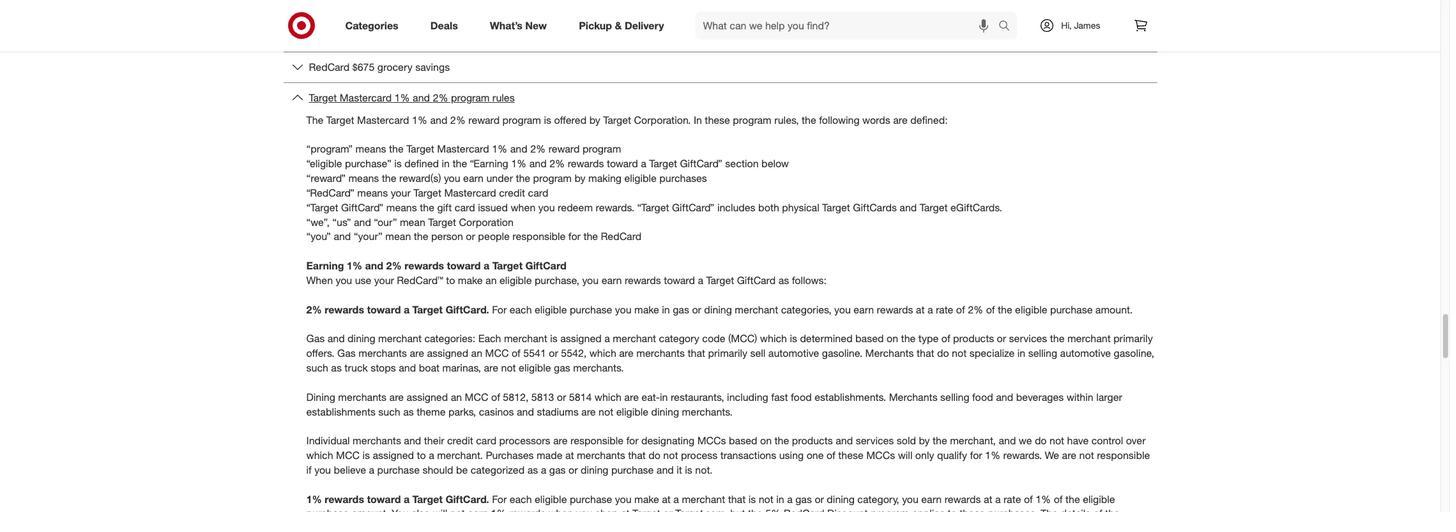Task type: describe. For each thing, give the bounding box(es) containing it.
earning 1% and 2% rewards toward a target giftcard when you use your redcard™ to make an eligible purchase, you earn rewards toward a target giftcard as follows:
[[306, 259, 827, 287]]

program up 'redeem'
[[533, 172, 572, 185]]

not up we
[[1050, 434, 1064, 447]]

mastercard down target mastercard 1% and 2% program rules
[[357, 113, 409, 126]]

rate for 1%
[[1004, 493, 1021, 506]]

their
[[424, 434, 444, 447]]

assigned down categories:
[[427, 347, 468, 360]]

the up using
[[775, 434, 789, 447]]

toward inside the "program" means the target mastercard 1% and 2% reward program "eligible purchase" is defined in the "earning 1% and 2% rewards toward a target giftcard" section below "reward" means the reward(s) you earn under the program by making eligible purchases "redcard" means your target mastercard credit card "target giftcard" means the gift card issued when you redeem rewards. "target giftcard" includes both physical target giftcards and target egiftcards. "we", "us" and "our" mean target corporation "you" and "your" mean the person or people responsible for the redcard
[[607, 157, 638, 170]]

products inside gas and dining merchant categories: each merchant is assigned a merchant category code (mcc) which is determined based on the type of products or services the merchant primarily offers. gas merchants are assigned an mcc of 5541 or 5542, which are merchants that primarily sell automotive gasoline. merchants that do not specialize in selling automotive gasoline, such as truck stops and boat marinas, are not eligible gas merchants.
[[953, 332, 994, 345]]

the up specialize
[[998, 303, 1012, 316]]

1 vertical spatial mean
[[385, 230, 411, 243]]

reward inside the "program" means the target mastercard 1% and 2% reward program "eligible purchase" is defined in the "earning 1% and 2% rewards toward a target giftcard" section below "reward" means the reward(s) you earn under the program by making eligible purchases "redcard" means your target mastercard credit card "target giftcard" means the gift card issued when you redeem rewards. "target giftcard" includes both physical target giftcards and target egiftcards. "we", "us" and "our" mean target corporation "you" and "your" mean the person or people responsible for the redcard
[[548, 143, 580, 155]]

giftcards
[[853, 201, 897, 214]]

not up 5%
[[759, 493, 773, 506]]

processors
[[499, 434, 550, 447]]

use
[[355, 274, 371, 287]]

the left type
[[901, 332, 916, 345]]

merchants up stops
[[358, 347, 407, 360]]

not up 5812,
[[501, 362, 516, 374]]

mastercard inside dropdown button
[[340, 91, 392, 104]]

to inside individual merchants and their credit card processors are responsible for designating mccs based on the products and services sold by the merchant, and we do not have control over which mcc is assigned to a merchant. purchases made at merchants that do not process transactions using one of these mccs will only qualify for 1% rewards. we are not responsible if you believe a purchase should be categorized as a gas or dining purchase and it is not.
[[417, 449, 426, 462]]

program down rules
[[502, 113, 541, 126]]

1% down categorized
[[491, 507, 506, 512]]

categories,
[[781, 303, 831, 316]]

eat-
[[642, 391, 660, 403]]

egiftcards.
[[950, 201, 1002, 214]]

pickup & delivery link
[[568, 11, 680, 40]]

are up made
[[553, 434, 568, 447]]

an inside dining merchants are assigned an mcc of 5812, 5813 or 5814 which are eat-in restaurants, including fast food establishments. merchants selling food and beverages within larger establishments such as theme parks, casinos and stadiums are not eligible dining merchants.
[[451, 391, 462, 403]]

the down 'redeem'
[[583, 230, 598, 243]]

as inside earning 1% and 2% rewards toward a target giftcard when you use your redcard™ to make an eligible purchase, you earn rewards toward a target giftcard as follows:
[[779, 274, 789, 287]]

giftcard" up "us"
[[341, 201, 384, 214]]

as inside gas and dining merchant categories: each merchant is assigned a merchant category code (mcc) which is determined based on the type of products or services the merchant primarily offers. gas merchants are assigned an mcc of 5541 or 5542, which are merchants that primarily sell automotive gasoline. merchants that do not specialize in selling automotive gasoline, such as truck stops and boat marinas, are not eligible gas merchants.
[[331, 362, 342, 374]]

1 vertical spatial primarily
[[708, 347, 747, 360]]

1 vertical spatial do
[[1035, 434, 1047, 447]]

restaurants,
[[671, 391, 724, 403]]

1 horizontal spatial responsible
[[570, 434, 623, 447]]

when
[[306, 274, 333, 287]]

the target mastercard 1% and 2% reward program is offered by target corporation. in these program rules, the following words are defined:
[[306, 113, 948, 126]]

1% down target mastercard 1% and 2% program rules
[[412, 113, 427, 126]]

theme
[[417, 405, 446, 418]]

and up offers.
[[327, 332, 345, 345]]

making
[[588, 172, 622, 185]]

are up boat
[[410, 347, 424, 360]]

merchant left category
[[613, 332, 656, 345]]

gas and dining merchant categories: each merchant is assigned a merchant category code (mcc) which is determined based on the type of products or services the merchant primarily offers. gas merchants are assigned an mcc of 5541 or 5542, which are merchants that primarily sell automotive gasoline. merchants that do not specialize in selling automotive gasoline, such as truck stops and boat marinas, are not eligible gas merchants.
[[306, 332, 1154, 374]]

are down "have"
[[1062, 449, 1076, 462]]

or left the target.com,
[[663, 507, 672, 512]]

2% inside target mastercard 1% and 2% program rules dropdown button
[[433, 91, 448, 104]]

and up ""your"" at the left top of page
[[354, 216, 371, 228]]

what's new link
[[479, 11, 563, 40]]

the right rules,
[[802, 113, 816, 126]]

"us"
[[332, 216, 351, 228]]

in up category
[[662, 303, 670, 316]]

merchants inside dining merchants are assigned an mcc of 5812, 5813 or 5814 which are eat-in restaurants, including fast food establishments. merchants selling food and beverages within larger establishments such as theme parks, casinos and stadiums are not eligible dining merchants.
[[338, 391, 387, 403]]

earn inside the "program" means the target mastercard 1% and 2% reward program "eligible purchase" is defined in the "earning 1% and 2% rewards toward a target giftcard" section below "reward" means the reward(s) you earn under the program by making eligible purchases "redcard" means your target mastercard credit card "target giftcard" means the gift card issued when you redeem rewards. "target giftcard" includes both physical target giftcards and target egiftcards. "we", "us" and "our" mean target corporation "you" and "your" mean the person or people responsible for the redcard
[[463, 172, 484, 185]]

that down category
[[688, 347, 705, 360]]

merchant up (mcc)
[[735, 303, 778, 316]]

dining
[[306, 391, 335, 403]]

redcard inside the "program" means the target mastercard 1% and 2% reward program "eligible purchase" is defined in the "earning 1% and 2% rewards toward a target giftcard" section below "reward" means the reward(s) you earn under the program by making eligible purchases "redcard" means your target mastercard credit card "target giftcard" means the gift card issued when you redeem rewards. "target giftcard" includes both physical target giftcards and target egiftcards. "we", "us" and "our" mean target corporation "you" and "your" mean the person or people responsible for the redcard
[[601, 230, 642, 243]]

or up category
[[692, 303, 701, 316]]

rules,
[[774, 113, 799, 126]]

delivery
[[625, 19, 664, 32]]

should
[[423, 464, 453, 476]]

giftcard" up purchases
[[680, 157, 722, 170]]

and down target mastercard 1% and 2% program rules
[[430, 113, 447, 126]]

follows:
[[792, 274, 827, 287]]

credit inside individual merchants and their credit card processors are responsible for designating mccs based on the products and services sold by the merchant, and we do not have control over which mcc is assigned to a merchant. purchases made at merchants that do not process transactions using one of these mccs will only qualify for 1% rewards. we are not responsible if you believe a purchase should be categorized as a gas or dining purchase and it is not.
[[447, 434, 473, 447]]

1 automotive from the left
[[768, 347, 819, 360]]

are left "eat-"
[[624, 391, 639, 403]]

not left specialize
[[952, 347, 967, 360]]

corporation
[[459, 216, 513, 228]]

within
[[1067, 391, 1093, 403]]

are down each
[[484, 362, 498, 374]]

toward down use
[[367, 303, 401, 316]]

services inside gas and dining merchant categories: each merchant is assigned a merchant category code (mcc) which is determined based on the type of products or services the merchant primarily offers. gas merchants are assigned an mcc of 5541 or 5542, which are merchants that primarily sell automotive gasoline. merchants that do not specialize in selling automotive gasoline, such as truck stops and boat marinas, are not eligible gas merchants.
[[1009, 332, 1047, 345]]

dining inside for each eligible purchase you make at a merchant that is not in a gas or dining category, you earn rewards at a rate of 1% of the eligible purchase amount. you also will not earn 1% rewards when you shop at target or target.com, but the 5% redcard discount program applies to those purchases. the details of th
[[827, 493, 855, 506]]

1% inside individual merchants and their credit card processors are responsible for designating mccs based on the products and services sold by the merchant, and we do not have control over which mcc is assigned to a merchant. purchases made at merchants that do not process transactions using one of these mccs will only qualify for 1% rewards. we are not responsible if you believe a purchase should be categorized as a gas or dining purchase and it is not.
[[985, 449, 1000, 462]]

purchase"
[[345, 157, 391, 170]]

type
[[918, 332, 939, 345]]

under
[[486, 172, 513, 185]]

"redcard"
[[306, 186, 354, 199]]

are down 5814
[[581, 405, 596, 418]]

be
[[456, 464, 468, 476]]

and inside earning 1% and 2% rewards toward a target giftcard when you use your redcard™ to make an eligible purchase, you earn rewards toward a target giftcard as follows:
[[365, 259, 383, 272]]

"you"
[[306, 230, 331, 243]]

0 vertical spatial gas
[[306, 332, 325, 345]]

do inside gas and dining merchant categories: each merchant is assigned a merchant category code (mcc) which is determined based on the type of products or services the merchant primarily offers. gas merchants are assigned an mcc of 5541 or 5542, which are merchants that primarily sell automotive gasoline. merchants that do not specialize in selling automotive gasoline, such as truck stops and boat marinas, are not eligible gas merchants.
[[937, 347, 949, 360]]

0 vertical spatial primarily
[[1113, 332, 1153, 345]]

to inside earning 1% and 2% rewards toward a target giftcard when you use your redcard™ to make an eligible purchase, you earn rewards toward a target giftcard as follows:
[[446, 274, 455, 287]]

or inside the "program" means the target mastercard 1% and 2% reward program "eligible purchase" is defined in the "earning 1% and 2% rewards toward a target giftcard" section below "reward" means the reward(s) you earn under the program by making eligible purchases "redcard" means your target mastercard credit card "target giftcard" means the gift card issued when you redeem rewards. "target giftcard" includes both physical target giftcards and target egiftcards. "we", "us" and "our" mean target corporation "you" and "your" mean the person or people responsible for the redcard
[[466, 230, 475, 243]]

program inside for each eligible purchase you make at a merchant that is not in a gas or dining category, you earn rewards at a rate of 1% of the eligible purchase amount. you also will not earn 1% rewards when you shop at target or target.com, but the 5% redcard discount program applies to those purchases. the details of th
[[871, 507, 909, 512]]

james
[[1074, 20, 1100, 31]]

target inside target mastercard 1% and 2% program rules dropdown button
[[309, 91, 337, 104]]

for inside the "program" means the target mastercard 1% and 2% reward program "eligible purchase" is defined in the "earning 1% and 2% rewards toward a target giftcard" section below "reward" means the reward(s) you earn under the program by making eligible purchases "redcard" means your target mastercard credit card "target giftcard" means the gift card issued when you redeem rewards. "target giftcard" includes both physical target giftcards and target egiftcards. "we", "us" and "our" mean target corporation "you" and "your" mean the person or people responsible for the redcard
[[568, 230, 581, 243]]

0 vertical spatial these
[[705, 113, 730, 126]]

category
[[659, 332, 699, 345]]

it
[[677, 464, 682, 476]]

control
[[1091, 434, 1123, 447]]

establishments
[[306, 405, 376, 418]]

1 vertical spatial mccs
[[866, 449, 895, 462]]

below
[[761, 157, 789, 170]]

assigned up 5542,
[[560, 332, 602, 345]]

by inside the "program" means the target mastercard 1% and 2% reward program "eligible purchase" is defined in the "earning 1% and 2% rewards toward a target giftcard" section below "reward" means the reward(s) you earn under the program by making eligible purchases "redcard" means your target mastercard credit card "target giftcard" means the gift card issued when you redeem rewards. "target giftcard" includes both physical target giftcards and target egiftcards. "we", "us" and "our" mean target corporation "you" and "your" mean the person or people responsible for the redcard
[[575, 172, 585, 185]]

What can we help you find? suggestions appear below search field
[[695, 11, 1002, 40]]

is down categories,
[[790, 332, 797, 345]]

are down stops
[[389, 391, 404, 403]]

0 vertical spatial reward
[[468, 113, 500, 126]]

1% inside dropdown button
[[395, 91, 410, 104]]

that down type
[[917, 347, 934, 360]]

which up sell
[[760, 332, 787, 345]]

and inside dropdown button
[[413, 91, 430, 104]]

stadiums
[[537, 405, 579, 418]]

deals
[[430, 19, 458, 32]]

mcc inside individual merchants and their credit card processors are responsible for designating mccs based on the products and services sold by the merchant, and we do not have control over which mcc is assigned to a merchant. purchases made at merchants that do not process transactions using one of these mccs will only qualify for 1% rewards. we are not responsible if you believe a purchase should be categorized as a gas or dining purchase and it is not.
[[336, 449, 360, 462]]

not down "have"
[[1079, 449, 1094, 462]]

merchants inside dining merchants are assigned an mcc of 5812, 5813 or 5814 which are eat-in restaurants, including fast food establishments. merchants selling food and beverages within larger establishments such as theme parks, casinos and stadiums are not eligible dining merchants.
[[889, 391, 938, 403]]

eligible inside dining merchants are assigned an mcc of 5812, 5813 or 5814 which are eat-in restaurants, including fast food establishments. merchants selling food and beverages within larger establishments such as theme parks, casinos and stadiums are not eligible dining merchants.
[[616, 405, 648, 418]]

eligible inside earning 1% and 2% rewards toward a target giftcard when you use your redcard™ to make an eligible purchase, you earn rewards toward a target giftcard as follows:
[[500, 274, 532, 287]]

toward down person
[[447, 259, 481, 272]]

and down 5812,
[[517, 405, 534, 418]]

process
[[681, 449, 718, 462]]

products inside individual merchants and their credit card processors are responsible for designating mccs based on the products and services sold by the merchant, and we do not have control over which mcc is assigned to a merchant. purchases made at merchants that do not process transactions using one of these mccs will only qualify for 1% rewards. we are not responsible if you believe a purchase should be categorized as a gas or dining purchase and it is not.
[[792, 434, 833, 447]]

mastercard up "earning
[[437, 143, 489, 155]]

includes
[[717, 201, 755, 214]]

dining merchants are assigned an mcc of 5812, 5813 or 5814 which are eat-in restaurants, including fast food establishments. merchants selling food and beverages within larger establishments such as theme parks, casinos and stadiums are not eligible dining merchants.
[[306, 391, 1122, 418]]

and up under
[[510, 143, 527, 155]]

rewards. inside the "program" means the target mastercard 1% and 2% reward program "eligible purchase" is defined in the "earning 1% and 2% rewards toward a target giftcard" section below "reward" means the reward(s) you earn under the program by making eligible purchases "redcard" means your target mastercard credit card "target giftcard" means the gift card issued when you redeem rewards. "target giftcard" includes both physical target giftcards and target egiftcards. "we", "us" and "our" mean target corporation "you" and "your" mean the person or people responsible for the redcard
[[596, 201, 634, 214]]

5812,
[[503, 391, 529, 403]]

based inside gas and dining merchant categories: each merchant is assigned a merchant category code (mcc) which is determined based on the type of products or services the merchant primarily offers. gas merchants are assigned an mcc of 5541 or 5542, which are merchants that primarily sell automotive gasoline. merchants that do not specialize in selling automotive gasoline, such as truck stops and boat marinas, are not eligible gas merchants.
[[855, 332, 884, 345]]

or down one
[[815, 493, 824, 506]]

toward up you
[[367, 493, 401, 506]]

individual merchants and their credit card processors are responsible for designating mccs based on the products and services sold by the merchant, and we do not have control over which mcc is assigned to a merchant. purchases made at merchants that do not process transactions using one of these mccs will only qualify for 1% rewards. we are not responsible if you believe a purchase should be categorized as a gas or dining purchase and it is not.
[[306, 434, 1150, 476]]

both
[[758, 201, 779, 214]]

gas inside gas and dining merchant categories: each merchant is assigned a merchant category code (mcc) which is determined based on the type of products or services the merchant primarily offers. gas merchants are assigned an mcc of 5541 or 5542, which are merchants that primarily sell automotive gasoline. merchants that do not specialize in selling automotive gasoline, such as truck stops and boat marinas, are not eligible gas merchants.
[[554, 362, 570, 374]]

5541
[[523, 347, 546, 360]]

in inside for each eligible purchase you make at a merchant that is not in a gas or dining category, you earn rewards at a rate of 1% of the eligible purchase amount. you also will not earn 1% rewards when you shop at target or target.com, but the 5% redcard discount program applies to those purchases. the details of th
[[776, 493, 784, 506]]

toward up 2% rewards toward a target giftcard. for each eligible purchase you make in gas or dining merchant categories, you earn rewards at a rate of 2% of the eligible purchase amount.
[[664, 274, 695, 287]]

the left gift
[[420, 201, 434, 214]]

5%
[[765, 507, 781, 512]]

in inside dining merchants are assigned an mcc of 5812, 5813 or 5814 which are eat-in restaurants, including fast food establishments. merchants selling food and beverages within larger establishments such as theme parks, casinos and stadiums are not eligible dining merchants.
[[660, 391, 668, 403]]

as inside dining merchants are assigned an mcc of 5812, 5813 or 5814 which are eat-in restaurants, including fast food establishments. merchants selling food and beverages within larger establishments such as theme parks, casinos and stadiums are not eligible dining merchants.
[[403, 405, 414, 418]]

using
[[779, 449, 804, 462]]

have
[[1067, 434, 1089, 447]]

each
[[478, 332, 501, 345]]

2 automotive from the left
[[1060, 347, 1111, 360]]

one
[[807, 449, 824, 462]]

discount
[[827, 507, 868, 512]]

0 vertical spatial mccs
[[697, 434, 726, 447]]

not down designating on the bottom
[[663, 449, 678, 462]]

each inside for each eligible purchase you make at a merchant that is not in a gas or dining category, you earn rewards at a rate of 1% of the eligible purchase amount. you also will not earn 1% rewards when you shop at target or target.com, but the 5% redcard discount program applies to those purchases. the details of th
[[510, 493, 532, 506]]

1 food from the left
[[791, 391, 812, 403]]

a inside gas and dining merchant categories: each merchant is assigned a merchant category code (mcc) which is determined based on the type of products or services the merchant primarily offers. gas merchants are assigned an mcc of 5541 or 5542, which are merchants that primarily sell automotive gasoline. merchants that do not specialize in selling automotive gasoline, such as truck stops and boat marinas, are not eligible gas merchants.
[[604, 332, 610, 345]]

1 horizontal spatial for
[[626, 434, 639, 447]]

"our"
[[374, 216, 397, 228]]

gas up category
[[673, 303, 689, 316]]

1% up "earning
[[492, 143, 507, 155]]

dining inside dining merchants are assigned an mcc of 5812, 5813 or 5814 which are eat-in restaurants, including fast food establishments. merchants selling food and beverages within larger establishments such as theme parks, casinos and stadiums are not eligible dining merchants.
[[651, 405, 679, 418]]

parks,
[[448, 405, 476, 418]]

the left person
[[414, 230, 428, 243]]

merchants up the believe
[[353, 434, 401, 447]]

specialize
[[969, 347, 1015, 360]]

(mcc)
[[728, 332, 757, 345]]

is right it at the left of page
[[685, 464, 692, 476]]

0 vertical spatial mean
[[400, 216, 425, 228]]

0 horizontal spatial giftcard
[[525, 259, 566, 272]]

believe
[[334, 464, 366, 476]]

and left it at the left of page
[[657, 464, 674, 476]]

redcard inside for each eligible purchase you make at a merchant that is not in a gas or dining category, you earn rewards at a rate of 1% of the eligible purchase amount. you also will not earn 1% rewards when you shop at target or target.com, but the 5% redcard discount program applies to those purchases. the details of th
[[784, 507, 824, 512]]

defined
[[404, 157, 439, 170]]

is up the believe
[[362, 449, 370, 462]]

giftcard. for 2% rewards toward a target giftcard. for each eligible purchase you make in gas or dining merchant categories, you earn rewards at a rate of 2% of the eligible purchase amount.
[[446, 303, 489, 316]]

the right but
[[748, 507, 763, 512]]

qualify
[[937, 449, 967, 462]]

assigned inside dining merchants are assigned an mcc of 5812, 5813 or 5814 which are eat-in restaurants, including fast food establishments. merchants selling food and beverages within larger establishments such as theme parks, casinos and stadiums are not eligible dining merchants.
[[407, 391, 448, 403]]

"eligible
[[306, 157, 342, 170]]

and left we
[[999, 434, 1016, 447]]

redcard $675 grocery savings button
[[283, 52, 1157, 82]]

the left "earning
[[453, 157, 467, 170]]

and down establishments.
[[836, 434, 853, 447]]

is down purchase,
[[550, 332, 558, 345]]

and left boat
[[399, 362, 416, 374]]

those
[[960, 507, 985, 512]]

that inside for each eligible purchase you make at a merchant that is not in a gas or dining category, you earn rewards at a rate of 1% of the eligible purchase amount. you also will not earn 1% rewards when you shop at target or target.com, but the 5% redcard discount program applies to those purchases. the details of th
[[728, 493, 746, 506]]

merchants. inside dining merchants are assigned an mcc of 5812, 5813 or 5814 which are eat-in restaurants, including fast food establishments. merchants selling food and beverages within larger establishments such as theme parks, casinos and stadiums are not eligible dining merchants.
[[682, 405, 733, 418]]

hi, james
[[1061, 20, 1100, 31]]

not.
[[695, 464, 712, 476]]

1 vertical spatial make
[[634, 303, 659, 316]]

and down "us"
[[334, 230, 351, 243]]

0 vertical spatial by
[[589, 113, 600, 126]]

the up purchase"
[[389, 143, 404, 155]]

purchases
[[659, 172, 707, 185]]

casinos
[[479, 405, 514, 418]]

following
[[819, 113, 860, 126]]

purchases.
[[988, 507, 1038, 512]]

of inside individual merchants and their credit card processors are responsible for designating mccs based on the products and services sold by the merchant, and we do not have control over which mcc is assigned to a merchant. purchases made at merchants that do not process transactions using one of these mccs will only qualify for 1% rewards. we are not responsible if you believe a purchase should be categorized as a gas or dining purchase and it is not.
[[827, 449, 835, 462]]

0 vertical spatial card
[[528, 186, 548, 199]]

determined
[[800, 332, 853, 345]]

larger
[[1096, 391, 1122, 403]]

beverages
[[1016, 391, 1064, 403]]

or inside individual merchants and their credit card processors are responsible for designating mccs based on the products and services sold by the merchant, and we do not have control over which mcc is assigned to a merchant. purchases made at merchants that do not process transactions using one of these mccs will only qualify for 1% rewards. we are not responsible if you believe a purchase should be categorized as a gas or dining purchase and it is not.
[[568, 464, 578, 476]]

services inside individual merchants and their credit card processors are responsible for designating mccs based on the products and services sold by the merchant, and we do not have control over which mcc is assigned to a merchant. purchases made at merchants that do not process transactions using one of these mccs will only qualify for 1% rewards. we are not responsible if you believe a purchase should be categorized as a gas or dining purchase and it is not.
[[856, 434, 894, 447]]

earn up 'applies'
[[921, 493, 942, 506]]

merchants. inside gas and dining merchant categories: each merchant is assigned a merchant category code (mcc) which is determined based on the type of products or services the merchant primarily offers. gas merchants are assigned an mcc of 5541 or 5542, which are merchants that primarily sell automotive gasoline. merchants that do not specialize in selling automotive gasoline, such as truck stops and boat marinas, are not eligible gas merchants.
[[573, 362, 624, 374]]

target.com,
[[675, 507, 727, 512]]

search button
[[993, 11, 1024, 42]]

code
[[702, 332, 725, 345]]

merchant up within
[[1067, 332, 1111, 345]]

and right giftcards
[[900, 201, 917, 214]]

search
[[993, 20, 1024, 33]]

gasoline.
[[822, 347, 862, 360]]

which right 5542,
[[589, 347, 616, 360]]

assigned inside individual merchants and their credit card processors are responsible for designating mccs based on the products and services sold by the merchant, and we do not have control over which mcc is assigned to a merchant. purchases made at merchants that do not process transactions using one of these mccs will only qualify for 1% rewards. we are not responsible if you believe a purchase should be categorized as a gas or dining purchase and it is not.
[[373, 449, 414, 462]]

or inside dining merchants are assigned an mcc of 5812, 5813 or 5814 which are eat-in restaurants, including fast food establishments. merchants selling food and beverages within larger establishments such as theme parks, casinos and stadiums are not eligible dining merchants.
[[557, 391, 566, 403]]

also
[[411, 507, 430, 512]]

based inside individual merchants and their credit card processors are responsible for designating mccs based on the products and services sold by the merchant, and we do not have control over which mcc is assigned to a merchant. purchases made at merchants that do not process transactions using one of these mccs will only qualify for 1% rewards. we are not responsible if you believe a purchase should be categorized as a gas or dining purchase and it is not.
[[729, 434, 757, 447]]

is inside the "program" means the target mastercard 1% and 2% reward program "eligible purchase" is defined in the "earning 1% and 2% rewards toward a target giftcard" section below "reward" means the reward(s) you earn under the program by making eligible purchases "redcard" means your target mastercard credit card "target giftcard" means the gift card issued when you redeem rewards. "target giftcard" includes both physical target giftcards and target egiftcards. "we", "us" and "our" mean target corporation "you" and "your" mean the person or people responsible for the redcard
[[394, 157, 402, 170]]

1% up purchases. in the bottom right of the page
[[1036, 493, 1051, 506]]

0 horizontal spatial card
[[455, 201, 475, 214]]

rules
[[492, 91, 515, 104]]

mastercard up issued
[[444, 186, 496, 199]]

categorized
[[471, 464, 525, 476]]

target inside for each eligible purchase you make at a merchant that is not in a gas or dining category, you earn rewards at a rate of 1% of the eligible purchase amount. you also will not earn 1% rewards when you shop at target or target.com, but the 5% redcard discount program applies to those purchases. the details of th
[[632, 507, 660, 512]]

marinas,
[[442, 362, 481, 374]]

program up making
[[583, 143, 621, 155]]

"program" means the target mastercard 1% and 2% reward program "eligible purchase" is defined in the "earning 1% and 2% rewards toward a target giftcard" section below "reward" means the reward(s) you earn under the program by making eligible purchases "redcard" means your target mastercard credit card "target giftcard" means the gift card issued when you redeem rewards. "target giftcard" includes both physical target giftcards and target egiftcards. "we", "us" and "our" mean target corporation "you" and "your" mean the person or people responsible for the redcard
[[306, 143, 1002, 243]]

details
[[1061, 507, 1091, 512]]

categories
[[345, 19, 398, 32]]



Task type: vqa. For each thing, say whether or not it's contained in the screenshot.
ARE
yes



Task type: locate. For each thing, give the bounding box(es) containing it.
&
[[615, 19, 622, 32]]

to inside for each eligible purchase you make at a merchant that is not in a gas or dining category, you earn rewards at a rate of 1% of the eligible purchase amount. you also will not earn 1% rewards when you shop at target or target.com, but the 5% redcard discount program applies to those purchases. the details of th
[[948, 507, 957, 512]]

what's
[[490, 19, 522, 32]]

or up specialize
[[997, 332, 1006, 345]]

such
[[306, 362, 328, 374], [378, 405, 400, 418]]

2 vertical spatial redcard
[[784, 507, 824, 512]]

1 horizontal spatial rate
[[1004, 493, 1021, 506]]

0 vertical spatial for
[[492, 303, 507, 316]]

2 horizontal spatial an
[[486, 274, 497, 287]]

your down reward(s)
[[391, 186, 411, 199]]

by inside individual merchants and their credit card processors are responsible for designating mccs based on the products and services sold by the merchant, and we do not have control over which mcc is assigned to a merchant. purchases made at merchants that do not process transactions using one of these mccs will only qualify for 1% rewards. we are not responsible if you believe a purchase should be categorized as a gas or dining purchase and it is not.
[[919, 434, 930, 447]]

and left beverages
[[996, 391, 1013, 403]]

over
[[1126, 434, 1146, 447]]

is inside for each eligible purchase you make at a merchant that is not in a gas or dining category, you earn rewards at a rate of 1% of the eligible purchase amount. you also will not earn 1% rewards when you shop at target or target.com, but the 5% redcard discount program applies to those purchases. the details of th
[[748, 493, 756, 506]]

words
[[862, 113, 890, 126]]

merchant inside for each eligible purchase you make at a merchant that is not in a gas or dining category, you earn rewards at a rate of 1% of the eligible purchase amount. you also will not earn 1% rewards when you shop at target or target.com, but the 5% redcard discount program applies to those purchases. the details of th
[[682, 493, 725, 506]]

2 vertical spatial an
[[451, 391, 462, 403]]

hi,
[[1061, 20, 1072, 31]]

0 vertical spatial redcard
[[309, 61, 350, 73]]

food right fast
[[791, 391, 812, 403]]

stops
[[371, 362, 396, 374]]

2 vertical spatial do
[[649, 449, 660, 462]]

2 for from the top
[[492, 493, 507, 506]]

target mastercard 1% and 2% program rules button
[[283, 83, 1157, 113]]

program
[[451, 91, 490, 104], [502, 113, 541, 126], [733, 113, 771, 126], [583, 143, 621, 155], [533, 172, 572, 185], [871, 507, 909, 512]]

to
[[446, 274, 455, 287], [417, 449, 426, 462], [948, 507, 957, 512]]

only
[[915, 449, 934, 462]]

which inside dining merchants are assigned an mcc of 5812, 5813 or 5814 which are eat-in restaurants, including fast food establishments. merchants selling food and beverages within larger establishments such as theme parks, casinos and stadiums are not eligible dining merchants.
[[595, 391, 621, 403]]

rewards
[[568, 157, 604, 170], [405, 259, 444, 272], [625, 274, 661, 287], [325, 303, 364, 316], [877, 303, 913, 316], [325, 493, 364, 506], [945, 493, 981, 506], [509, 507, 546, 512]]

services
[[1009, 332, 1047, 345], [856, 434, 894, 447]]

0 horizontal spatial will
[[433, 507, 447, 512]]

rewards. inside individual merchants and their credit card processors are responsible for designating mccs based on the products and services sold by the merchant, and we do not have control over which mcc is assigned to a merchant. purchases made at merchants that do not process transactions using one of these mccs will only qualify for 1% rewards. we are not responsible if you believe a purchase should be categorized as a gas or dining purchase and it is not.
[[1003, 449, 1042, 462]]

to right redcard™
[[446, 274, 455, 287]]

2 horizontal spatial responsible
[[1097, 449, 1150, 462]]

0 horizontal spatial selling
[[940, 391, 969, 403]]

such left theme
[[378, 405, 400, 418]]

amount. for for each eligible purchase you make at a merchant that is not in a gas or dining category, you earn rewards at a rate of 1% of the eligible purchase amount. you also will not earn 1% rewards when you shop at target or target.com, but the 5% redcard discount program applies to those purchases. the details of th
[[352, 507, 389, 512]]

program inside dropdown button
[[451, 91, 490, 104]]

mcc inside dining merchants are assigned an mcc of 5812, 5813 or 5814 which are eat-in restaurants, including fast food establishments. merchants selling food and beverages within larger establishments such as theme parks, casinos and stadiums are not eligible dining merchants.
[[465, 391, 488, 403]]

in left 'restaurants,'
[[660, 391, 668, 403]]

earn up gasoline.
[[854, 303, 874, 316]]

establishments.
[[815, 391, 886, 403]]

1 horizontal spatial do
[[937, 347, 949, 360]]

1 vertical spatial mcc
[[465, 391, 488, 403]]

rate up purchases. in the bottom right of the page
[[1004, 493, 1021, 506]]

1 vertical spatial merchants
[[889, 391, 938, 403]]

1 horizontal spatial on
[[887, 332, 898, 345]]

mccs
[[697, 434, 726, 447], [866, 449, 895, 462]]

the right under
[[516, 172, 530, 185]]

1 horizontal spatial automotive
[[1060, 347, 1111, 360]]

0 horizontal spatial the
[[306, 113, 323, 126]]

1 vertical spatial giftcard
[[737, 274, 776, 287]]

merchants right made
[[577, 449, 625, 462]]

0 horizontal spatial reward
[[468, 113, 500, 126]]

merchant.
[[437, 449, 483, 462]]

in
[[442, 157, 450, 170], [662, 303, 670, 316], [1017, 347, 1025, 360], [660, 391, 668, 403], [776, 493, 784, 506]]

make down designating on the bottom
[[634, 493, 659, 506]]

the inside for each eligible purchase you make at a merchant that is not in a gas or dining category, you earn rewards at a rate of 1% of the eligible purchase amount. you also will not earn 1% rewards when you shop at target or target.com, but the 5% redcard discount program applies to those purchases. the details of th
[[1041, 507, 1058, 512]]

the
[[802, 113, 816, 126], [389, 143, 404, 155], [453, 157, 467, 170], [382, 172, 396, 185], [516, 172, 530, 185], [420, 201, 434, 214], [414, 230, 428, 243], [583, 230, 598, 243], [998, 303, 1012, 316], [901, 332, 916, 345], [1050, 332, 1064, 345], [775, 434, 789, 447], [933, 434, 947, 447], [1065, 493, 1080, 506], [748, 507, 763, 512]]

0 vertical spatial when
[[511, 201, 536, 214]]

gas up offers.
[[306, 332, 325, 345]]

0 vertical spatial amount.
[[1095, 303, 1133, 316]]

gas inside for each eligible purchase you make at a merchant that is not in a gas or dining category, you earn rewards at a rate of 1% of the eligible purchase amount. you also will not earn 1% rewards when you shop at target or target.com, but the 5% redcard discount program applies to those purchases. the details of th
[[795, 493, 812, 506]]

"reward"
[[306, 172, 346, 185]]

or right 5541
[[549, 347, 558, 360]]

1 vertical spatial card
[[455, 201, 475, 214]]

1 vertical spatial giftcard.
[[446, 493, 489, 506]]

0 vertical spatial rewards.
[[596, 201, 634, 214]]

1 horizontal spatial these
[[838, 449, 864, 462]]

0 vertical spatial to
[[446, 274, 455, 287]]

mean down ""our""
[[385, 230, 411, 243]]

1% up use
[[347, 259, 362, 272]]

2 horizontal spatial do
[[1035, 434, 1047, 447]]

0 vertical spatial products
[[953, 332, 994, 345]]

"your"
[[354, 230, 383, 243]]

1 horizontal spatial reward
[[548, 143, 580, 155]]

gas
[[673, 303, 689, 316], [554, 362, 570, 374], [549, 464, 566, 476], [795, 493, 812, 506]]

means
[[356, 143, 386, 155], [348, 172, 379, 185], [357, 186, 388, 199], [386, 201, 417, 214]]

merchants
[[865, 347, 914, 360], [889, 391, 938, 403]]

2 vertical spatial card
[[476, 434, 496, 447]]

by left making
[[575, 172, 585, 185]]

reward(s)
[[399, 172, 441, 185]]

merchants up establishments
[[338, 391, 387, 403]]

in inside gas and dining merchant categories: each merchant is assigned a merchant category code (mcc) which is determined based on the type of products or services the merchant primarily offers. gas merchants are assigned an mcc of 5541 or 5542, which are merchants that primarily sell automotive gasoline. merchants that do not specialize in selling automotive gasoline, such as truck stops and boat marinas, are not eligible gas merchants.
[[1017, 347, 1025, 360]]

each
[[510, 303, 532, 316], [510, 493, 532, 506]]

1 horizontal spatial will
[[898, 449, 912, 462]]

merchant up the target.com,
[[682, 493, 725, 506]]

which right 5814
[[595, 391, 621, 403]]

0 vertical spatial for
[[568, 230, 581, 243]]

category,
[[857, 493, 899, 506]]

at inside individual merchants and their credit card processors are responsible for designating mccs based on the products and services sold by the merchant, and we do not have control over which mcc is assigned to a merchant. purchases made at merchants that do not process transactions using one of these mccs will only qualify for 1% rewards. we are not responsible if you believe a purchase should be categorized as a gas or dining purchase and it is not.
[[565, 449, 574, 462]]

the left details
[[1041, 507, 1058, 512]]

on inside individual merchants and their credit card processors are responsible for designating mccs based on the products and services sold by the merchant, and we do not have control over which mcc is assigned to a merchant. purchases made at merchants that do not process transactions using one of these mccs will only qualify for 1% rewards. we are not responsible if you believe a purchase should be categorized as a gas or dining purchase and it is not.
[[760, 434, 772, 447]]

giftcard. for 1% rewards toward a target giftcard.
[[446, 493, 489, 506]]

that inside individual merchants and their credit card processors are responsible for designating mccs based on the products and services sold by the merchant, and we do not have control over which mcc is assigned to a merchant. purchases made at merchants that do not process transactions using one of these mccs will only qualify for 1% rewards. we are not responsible if you believe a purchase should be categorized as a gas or dining purchase and it is not.
[[628, 449, 646, 462]]

0 horizontal spatial amount.
[[352, 507, 389, 512]]

merchants right gasoline.
[[865, 347, 914, 360]]

2 food from the left
[[972, 391, 993, 403]]

will inside for each eligible purchase you make at a merchant that is not in a gas or dining category, you earn rewards at a rate of 1% of the eligible purchase amount. you also will not earn 1% rewards when you shop at target or target.com, but the 5% redcard discount program applies to those purchases. the details of th
[[433, 507, 447, 512]]

as left theme
[[403, 405, 414, 418]]

of inside dining merchants are assigned an mcc of 5812, 5813 or 5814 which are eat-in restaurants, including fast food establishments. merchants selling food and beverages within larger establishments such as theme parks, casinos and stadiums are not eligible dining merchants.
[[491, 391, 500, 403]]

dining up code
[[704, 303, 732, 316]]

an inside gas and dining merchant categories: each merchant is assigned a merchant category code (mcc) which is determined based on the type of products or services the merchant primarily offers. gas merchants are assigned an mcc of 5541 or 5542, which are merchants that primarily sell automotive gasoline. merchants that do not specialize in selling automotive gasoline, such as truck stops and boat marinas, are not eligible gas merchants.
[[471, 347, 482, 360]]

dining inside individual merchants and their credit card processors are responsible for designating mccs based on the products and services sold by the merchant, and we do not have control over which mcc is assigned to a merchant. purchases made at merchants that do not process transactions using one of these mccs will only qualify for 1% rewards. we are not responsible if you believe a purchase should be categorized as a gas or dining purchase and it is not.
[[581, 464, 608, 476]]

for down categorized
[[492, 493, 507, 506]]

but
[[730, 507, 745, 512]]

by right "offered"
[[589, 113, 600, 126]]

0 horizontal spatial to
[[417, 449, 426, 462]]

your right use
[[374, 274, 394, 287]]

giftcard up 2% rewards toward a target giftcard. for each eligible purchase you make in gas or dining merchant categories, you earn rewards at a rate of 2% of the eligible purchase amount.
[[737, 274, 776, 287]]

0 horizontal spatial services
[[856, 434, 894, 447]]

responsible inside the "program" means the target mastercard 1% and 2% reward program "eligible purchase" is defined in the "earning 1% and 2% rewards toward a target giftcard" section below "reward" means the reward(s) you earn under the program by making eligible purchases "redcard" means your target mastercard credit card "target giftcard" means the gift card issued when you redeem rewards. "target giftcard" includes both physical target giftcards and target egiftcards. "we", "us" and "our" mean target corporation "you" and "your" mean the person or people responsible for the redcard
[[513, 230, 566, 243]]

redeem
[[558, 201, 593, 214]]

redcard inside dropdown button
[[309, 61, 350, 73]]

at
[[916, 303, 925, 316], [565, 449, 574, 462], [662, 493, 671, 506], [984, 493, 992, 506], [621, 507, 630, 512]]

amount. for 2% rewards toward a target giftcard. for each eligible purchase you make in gas or dining merchant categories, you earn rewards at a rate of 2% of the eligible purchase amount.
[[1095, 303, 1133, 316]]

your inside the "program" means the target mastercard 1% and 2% reward program "eligible purchase" is defined in the "earning 1% and 2% rewards toward a target giftcard" section below "reward" means the reward(s) you earn under the program by making eligible purchases "redcard" means your target mastercard credit card "target giftcard" means the gift card issued when you redeem rewards. "target giftcard" includes both physical target giftcards and target egiftcards. "we", "us" and "our" mean target corporation "you" and "your" mean the person or people responsible for the redcard
[[391, 186, 411, 199]]

grocery
[[377, 61, 413, 73]]

in
[[694, 113, 702, 126]]

5814
[[569, 391, 592, 403]]

the up details
[[1065, 493, 1080, 506]]

rate for 2%
[[936, 303, 953, 316]]

physical
[[782, 201, 819, 214]]

0 horizontal spatial when
[[511, 201, 536, 214]]

0 vertical spatial merchants
[[865, 347, 914, 360]]

2 horizontal spatial card
[[528, 186, 548, 199]]

when right issued
[[511, 201, 536, 214]]

2% inside earning 1% and 2% rewards toward a target giftcard when you use your redcard™ to make an eligible purchase, you earn rewards toward a target giftcard as follows:
[[386, 259, 402, 272]]

make inside earning 1% and 2% rewards toward a target giftcard when you use your redcard™ to make an eligible purchase, you earn rewards toward a target giftcard as follows:
[[458, 274, 483, 287]]

0 vertical spatial the
[[306, 113, 323, 126]]

redcard right 5%
[[784, 507, 824, 512]]

automotive up within
[[1060, 347, 1111, 360]]

1 each from the top
[[510, 303, 532, 316]]

earn inside earning 1% and 2% rewards toward a target giftcard when you use your redcard™ to make an eligible purchase, you earn rewards toward a target giftcard as follows:
[[601, 274, 622, 287]]

deals link
[[420, 11, 474, 40]]

rate inside for each eligible purchase you make at a merchant that is not in a gas or dining category, you earn rewards at a rate of 1% of the eligible purchase amount. you also will not earn 1% rewards when you shop at target or target.com, but the 5% redcard discount program applies to those purchases. the details of th
[[1004, 493, 1021, 506]]

$675
[[352, 61, 375, 73]]

designating
[[641, 434, 694, 447]]

0 horizontal spatial these
[[705, 113, 730, 126]]

not inside dining merchants are assigned an mcc of 5812, 5813 or 5814 which are eat-in restaurants, including fast food establishments. merchants selling food and beverages within larger establishments such as theme parks, casinos and stadiums are not eligible dining merchants.
[[599, 405, 613, 418]]

new
[[525, 19, 547, 32]]

are right words
[[893, 113, 908, 126]]

and up use
[[365, 259, 383, 272]]

which inside individual merchants and their credit card processors are responsible for designating mccs based on the products and services sold by the merchant, and we do not have control over which mcc is assigned to a merchant. purchases made at merchants that do not process transactions using one of these mccs will only qualify for 1% rewards. we are not responsible if you believe a purchase should be categorized as a gas or dining purchase and it is not.
[[306, 449, 333, 462]]

card inside individual merchants and their credit card processors are responsible for designating mccs based on the products and services sold by the merchant, and we do not have control over which mcc is assigned to a merchant. purchases made at merchants that do not process transactions using one of these mccs will only qualify for 1% rewards. we are not responsible if you believe a purchase should be categorized as a gas or dining purchase and it is not.
[[476, 434, 496, 447]]

mccs up category,
[[866, 449, 895, 462]]

redcard™
[[397, 274, 443, 287]]

1 vertical spatial gas
[[337, 347, 356, 360]]

such inside gas and dining merchant categories: each merchant is assigned a merchant category code (mcc) which is determined based on the type of products or services the merchant primarily offers. gas merchants are assigned an mcc of 5541 or 5542, which are merchants that primarily sell automotive gasoline. merchants that do not specialize in selling automotive gasoline, such as truck stops and boat marinas, are not eligible gas merchants.
[[306, 362, 328, 374]]

pickup
[[579, 19, 612, 32]]

2 vertical spatial responsible
[[1097, 449, 1150, 462]]

the up beverages
[[1050, 332, 1064, 345]]

0 horizontal spatial based
[[729, 434, 757, 447]]

1 horizontal spatial such
[[378, 405, 400, 418]]

for
[[492, 303, 507, 316], [492, 493, 507, 506]]

you inside individual merchants and their credit card processors are responsible for designating mccs based on the products and services sold by the merchant, and we do not have control over which mcc is assigned to a merchant. purchases made at merchants that do not process transactions using one of these mccs will only qualify for 1% rewards. we are not responsible if you believe a purchase should be categorized as a gas or dining purchase and it is not.
[[314, 464, 331, 476]]

if
[[306, 464, 312, 476]]

1 vertical spatial such
[[378, 405, 400, 418]]

merchant,
[[950, 434, 996, 447]]

program left rules,
[[733, 113, 771, 126]]

make down person
[[458, 274, 483, 287]]

rewards inside the "program" means the target mastercard 1% and 2% reward program "eligible purchase" is defined in the "earning 1% and 2% rewards toward a target giftcard" section below "reward" means the reward(s) you earn under the program by making eligible purchases "redcard" means your target mastercard credit card "target giftcard" means the gift card issued when you redeem rewards. "target giftcard" includes both physical target giftcards and target egiftcards. "we", "us" and "our" mean target corporation "you" and "your" mean the person or people responsible for the redcard
[[568, 157, 604, 170]]

0 horizontal spatial rate
[[936, 303, 953, 316]]

your inside earning 1% and 2% rewards toward a target giftcard when you use your redcard™ to make an eligible purchase, you earn rewards toward a target giftcard as follows:
[[374, 274, 394, 287]]

made
[[537, 449, 562, 462]]

2 giftcard. from the top
[[446, 493, 489, 506]]

gas
[[306, 332, 325, 345], [337, 347, 356, 360]]

0 horizontal spatial rewards.
[[596, 201, 634, 214]]

a inside the "program" means the target mastercard 1% and 2% reward program "eligible purchase" is defined in the "earning 1% and 2% rewards toward a target giftcard" section below "reward" means the reward(s) you earn under the program by making eligible purchases "redcard" means your target mastercard credit card "target giftcard" means the gift card issued when you redeem rewards. "target giftcard" includes both physical target giftcards and target egiftcards. "we", "us" and "our" mean target corporation "you" and "your" mean the person or people responsible for the redcard
[[641, 157, 646, 170]]

0 vertical spatial giftcard
[[525, 259, 566, 272]]

dining inside gas and dining merchant categories: each merchant is assigned a merchant category code (mcc) which is determined based on the type of products or services the merchant primarily offers. gas merchants are assigned an mcc of 5541 or 5542, which are merchants that primarily sell automotive gasoline. merchants that do not specialize in selling automotive gasoline, such as truck stops and boat marinas, are not eligible gas merchants.
[[348, 332, 375, 345]]

giftcard. down the "be"
[[446, 493, 489, 506]]

1 giftcard. from the top
[[446, 303, 489, 316]]

redcard $675 grocery savings
[[309, 61, 450, 73]]

redcard left $675
[[309, 61, 350, 73]]

savings
[[415, 61, 450, 73]]

are
[[893, 113, 908, 126], [410, 347, 424, 360], [619, 347, 634, 360], [484, 362, 498, 374], [389, 391, 404, 403], [624, 391, 639, 403], [581, 405, 596, 418], [553, 434, 568, 447], [1062, 449, 1076, 462]]

1 horizontal spatial redcard
[[601, 230, 642, 243]]

on inside gas and dining merchant categories: each merchant is assigned a merchant category code (mcc) which is determined based on the type of products or services the merchant primarily offers. gas merchants are assigned an mcc of 5541 or 5542, which are merchants that primarily sell automotive gasoline. merchants that do not specialize in selling automotive gasoline, such as truck stops and boat marinas, are not eligible gas merchants.
[[887, 332, 898, 345]]

make
[[458, 274, 483, 287], [634, 303, 659, 316], [634, 493, 659, 506]]

0 horizontal spatial credit
[[447, 434, 473, 447]]

1% down the grocery
[[395, 91, 410, 104]]

0 vertical spatial do
[[937, 347, 949, 360]]

1% up under
[[511, 157, 527, 170]]

1% down if
[[306, 493, 322, 506]]

gift
[[437, 201, 452, 214]]

giftcard
[[525, 259, 566, 272], [737, 274, 776, 287]]

amount. inside for each eligible purchase you make at a merchant that is not in a gas or dining category, you earn rewards at a rate of 1% of the eligible purchase amount. you also will not earn 1% rewards when you shop at target or target.com, but the 5% redcard discount program applies to those purchases. the details of th
[[352, 507, 389, 512]]

categories link
[[334, 11, 414, 40]]

1 vertical spatial these
[[838, 449, 864, 462]]

target mastercard 1% and 2% program rules
[[309, 91, 515, 104]]

not right also
[[450, 507, 465, 512]]

or up stadiums
[[557, 391, 566, 403]]

1 vertical spatial credit
[[447, 434, 473, 447]]

are right 5542,
[[619, 347, 634, 360]]

assigned up 1% rewards toward a target giftcard.
[[373, 449, 414, 462]]

for inside for each eligible purchase you make at a merchant that is not in a gas or dining category, you earn rewards at a rate of 1% of the eligible purchase amount. you also will not earn 1% rewards when you shop at target or target.com, but the 5% redcard discount program applies to those purchases. the details of th
[[492, 493, 507, 506]]

selling inside gas and dining merchant categories: each merchant is assigned a merchant category code (mcc) which is determined based on the type of products or services the merchant primarily offers. gas merchants are assigned an mcc of 5541 or 5542, which are merchants that primarily sell automotive gasoline. merchants that do not specialize in selling automotive gasoline, such as truck stops and boat marinas, are not eligible gas merchants.
[[1028, 347, 1057, 360]]

people
[[478, 230, 510, 243]]

transactions
[[720, 449, 776, 462]]

applies
[[912, 507, 945, 512]]

in inside the "program" means the target mastercard 1% and 2% reward program "eligible purchase" is defined in the "earning 1% and 2% rewards toward a target giftcard" section below "reward" means the reward(s) you earn under the program by making eligible purchases "redcard" means your target mastercard credit card "target giftcard" means the gift card issued when you redeem rewards. "target giftcard" includes both physical target giftcards and target egiftcards. "we", "us" and "our" mean target corporation "you" and "your" mean the person or people responsible for the redcard
[[442, 157, 450, 170]]

1 vertical spatial each
[[510, 493, 532, 506]]

primarily up gasoline,
[[1113, 332, 1153, 345]]

1 horizontal spatial the
[[1041, 507, 1058, 512]]

earn right purchase,
[[601, 274, 622, 287]]

1 horizontal spatial giftcard
[[737, 274, 776, 287]]

section
[[725, 157, 759, 170]]

dining down "eat-"
[[651, 405, 679, 418]]

0 horizontal spatial an
[[451, 391, 462, 403]]

0 horizontal spatial "target
[[306, 201, 338, 214]]

giftcard" down purchases
[[672, 201, 714, 214]]

1% inside earning 1% and 2% rewards toward a target giftcard when you use your redcard™ to make an eligible purchase, you earn rewards toward a target giftcard as follows:
[[347, 259, 362, 272]]

1 vertical spatial based
[[729, 434, 757, 447]]

an up parks,
[[451, 391, 462, 403]]

5813
[[531, 391, 554, 403]]

1 horizontal spatial credit
[[499, 186, 525, 199]]

1 vertical spatial merchants.
[[682, 405, 733, 418]]

dining up shop
[[581, 464, 608, 476]]

do down designating on the bottom
[[649, 449, 660, 462]]

is down transactions
[[748, 493, 756, 506]]

0 horizontal spatial redcard
[[309, 61, 350, 73]]

when inside for each eligible purchase you make at a merchant that is not in a gas or dining category, you earn rewards at a rate of 1% of the eligible purchase amount. you also will not earn 1% rewards when you shop at target or target.com, but the 5% redcard discount program applies to those purchases. the details of th
[[548, 507, 573, 512]]

earn down the "be"
[[468, 507, 488, 512]]

0 vertical spatial giftcard.
[[446, 303, 489, 316]]

shop
[[595, 507, 618, 512]]

and left their
[[404, 434, 421, 447]]

which
[[760, 332, 787, 345], [589, 347, 616, 360], [595, 391, 621, 403], [306, 449, 333, 462]]

responsible down 'over'
[[1097, 449, 1150, 462]]

1 horizontal spatial based
[[855, 332, 884, 345]]

eligible inside gas and dining merchant categories: each merchant is assigned a merchant category code (mcc) which is determined based on the type of products or services the merchant primarily offers. gas merchants are assigned an mcc of 5541 or 5542, which are merchants that primarily sell automotive gasoline. merchants that do not specialize in selling automotive gasoline, such as truck stops and boat marinas, are not eligible gas merchants.
[[519, 362, 551, 374]]

merchants down category
[[636, 347, 685, 360]]

1 vertical spatial selling
[[940, 391, 969, 403]]

1 vertical spatial the
[[1041, 507, 1058, 512]]

pickup & delivery
[[579, 19, 664, 32]]

merchants inside gas and dining merchant categories: each merchant is assigned a merchant category code (mcc) which is determined based on the type of products or services the merchant primarily offers. gas merchants are assigned an mcc of 5541 or 5542, which are merchants that primarily sell automotive gasoline. merchants that do not specialize in selling automotive gasoline, such as truck stops and boat marinas, are not eligible gas merchants.
[[865, 347, 914, 360]]

the down purchase"
[[382, 172, 396, 185]]

5542,
[[561, 347, 587, 360]]

0 vertical spatial will
[[898, 449, 912, 462]]

when inside the "program" means the target mastercard 1% and 2% reward program "eligible purchase" is defined in the "earning 1% and 2% rewards toward a target giftcard" section below "reward" means the reward(s) you earn under the program by making eligible purchases "redcard" means your target mastercard credit card "target giftcard" means the gift card issued when you redeem rewards. "target giftcard" includes both physical target giftcards and target egiftcards. "we", "us" and "our" mean target corporation "you" and "your" mean the person or people responsible for the redcard
[[511, 201, 536, 214]]

merchant
[[735, 303, 778, 316], [378, 332, 422, 345], [504, 332, 547, 345], [613, 332, 656, 345], [1067, 332, 1111, 345], [682, 493, 725, 506]]

0 vertical spatial such
[[306, 362, 328, 374]]

services left sold on the right bottom of the page
[[856, 434, 894, 447]]

mcc up parks,
[[465, 391, 488, 403]]

an inside earning 1% and 2% rewards toward a target giftcard when you use your redcard™ to make an eligible purchase, you earn rewards toward a target giftcard as follows:
[[486, 274, 497, 287]]

1 vertical spatial for
[[626, 434, 639, 447]]

as inside individual merchants and their credit card processors are responsible for designating mccs based on the products and services sold by the merchant, and we do not have control over which mcc is assigned to a merchant. purchases made at merchants that do not process transactions using one of these mccs will only qualify for 1% rewards. we are not responsible if you believe a purchase should be categorized as a gas or dining purchase and it is not.
[[527, 464, 538, 476]]

0 horizontal spatial primarily
[[708, 347, 747, 360]]

1 horizontal spatial mccs
[[866, 449, 895, 462]]

mcc inside gas and dining merchant categories: each merchant is assigned a merchant category code (mcc) which is determined based on the type of products or services the merchant primarily offers. gas merchants are assigned an mcc of 5541 or 5542, which are merchants that primarily sell automotive gasoline. merchants that do not specialize in selling automotive gasoline, such as truck stops and boat marinas, are not eligible gas merchants.
[[485, 347, 509, 360]]

products
[[953, 332, 994, 345], [792, 434, 833, 447]]

food down specialize
[[972, 391, 993, 403]]

in right defined at the top of the page
[[442, 157, 450, 170]]

make inside for each eligible purchase you make at a merchant that is not in a gas or dining category, you earn rewards at a rate of 1% of the eligible purchase amount. you also will not earn 1% rewards when you shop at target or target.com, but the 5% redcard discount program applies to those purchases. the details of th
[[634, 493, 659, 506]]

not
[[952, 347, 967, 360], [501, 362, 516, 374], [599, 405, 613, 418], [1050, 434, 1064, 447], [663, 449, 678, 462], [1079, 449, 1094, 462], [759, 493, 773, 506], [450, 507, 465, 512]]

0 horizontal spatial for
[[568, 230, 581, 243]]

2 horizontal spatial redcard
[[784, 507, 824, 512]]

1 vertical spatial on
[[760, 434, 772, 447]]

2 each from the top
[[510, 493, 532, 506]]

gas down made
[[549, 464, 566, 476]]

gas inside individual merchants and their credit card processors are responsible for designating mccs based on the products and services sold by the merchant, and we do not have control over which mcc is assigned to a merchant. purchases made at merchants that do not process transactions using one of these mccs will only qualify for 1% rewards. we are not responsible if you believe a purchase should be categorized as a gas or dining purchase and it is not.
[[549, 464, 566, 476]]

purchase
[[570, 303, 612, 316], [1050, 303, 1093, 316], [377, 464, 420, 476], [611, 464, 654, 476], [570, 493, 612, 506], [306, 507, 349, 512]]

2 vertical spatial for
[[970, 449, 982, 462]]

1% down merchant,
[[985, 449, 1000, 462]]

2 "target from the left
[[637, 201, 669, 214]]

1 horizontal spatial services
[[1009, 332, 1047, 345]]

categories:
[[424, 332, 475, 345]]

mcc up the believe
[[336, 449, 360, 462]]

0 horizontal spatial gas
[[306, 332, 325, 345]]

giftcard. up categories:
[[446, 303, 489, 316]]

and right "earning
[[529, 157, 547, 170]]

eligible inside the "program" means the target mastercard 1% and 2% reward program "eligible purchase" is defined in the "earning 1% and 2% rewards toward a target giftcard" section below "reward" means the reward(s) you earn under the program by making eligible purchases "redcard" means your target mastercard credit card "target giftcard" means the gift card issued when you redeem rewards. "target giftcard" includes both physical target giftcards and target egiftcards. "we", "us" and "our" mean target corporation "you" and "your" mean the person or people responsible for the redcard
[[624, 172, 657, 185]]

1 horizontal spatial rewards.
[[1003, 449, 1042, 462]]

truck
[[345, 362, 368, 374]]

giftcard"
[[680, 157, 722, 170], [341, 201, 384, 214], [672, 201, 714, 214]]

giftcard up purchase,
[[525, 259, 566, 272]]

1 vertical spatial your
[[374, 274, 394, 287]]

such inside dining merchants are assigned an mcc of 5812, 5813 or 5814 which are eat-in restaurants, including fast food establishments. merchants selling food and beverages within larger establishments such as theme parks, casinos and stadiums are not eligible dining merchants.
[[378, 405, 400, 418]]

individual
[[306, 434, 350, 447]]

mccs up process
[[697, 434, 726, 447]]

is left "offered"
[[544, 113, 551, 126]]

dining up 'discount' at the bottom of the page
[[827, 493, 855, 506]]

1 vertical spatial responsible
[[570, 434, 623, 447]]

merchant up stops
[[378, 332, 422, 345]]

mastercard down $675
[[340, 91, 392, 104]]

that up but
[[728, 493, 746, 506]]

2 vertical spatial to
[[948, 507, 957, 512]]

1 "target from the left
[[306, 201, 338, 214]]

credit inside the "program" means the target mastercard 1% and 2% reward program "eligible purchase" is defined in the "earning 1% and 2% rewards toward a target giftcard" section below "reward" means the reward(s) you earn under the program by making eligible purchases "redcard" means your target mastercard credit card "target giftcard" means the gift card issued when you redeem rewards. "target giftcard" includes both physical target giftcards and target egiftcards. "we", "us" and "our" mean target corporation "you" and "your" mean the person or people responsible for the redcard
[[499, 186, 525, 199]]

merchants
[[358, 347, 407, 360], [636, 347, 685, 360], [338, 391, 387, 403], [353, 434, 401, 447], [577, 449, 625, 462]]

1 vertical spatial will
[[433, 507, 447, 512]]

will down sold on the right bottom of the page
[[898, 449, 912, 462]]

primarily down code
[[708, 347, 747, 360]]

these inside individual merchants and their credit card processors are responsible for designating mccs based on the products and services sold by the merchant, and we do not have control over which mcc is assigned to a merchant. purchases made at merchants that do not process transactions using one of these mccs will only qualify for 1% rewards. we are not responsible if you believe a purchase should be categorized as a gas or dining purchase and it is not.
[[838, 449, 864, 462]]

1 horizontal spatial gas
[[337, 347, 356, 360]]

giftcard.
[[446, 303, 489, 316], [446, 493, 489, 506]]

merchant up 5541
[[504, 332, 547, 345]]

1 for from the top
[[492, 303, 507, 316]]

1 horizontal spatial an
[[471, 347, 482, 360]]

1 vertical spatial rewards.
[[1003, 449, 1042, 462]]

earning
[[306, 259, 344, 272]]

1 vertical spatial by
[[575, 172, 585, 185]]

issued
[[478, 201, 508, 214]]

selling inside dining merchants are assigned an mcc of 5812, 5813 or 5814 which are eat-in restaurants, including fast food establishments. merchants selling food and beverages within larger establishments such as theme parks, casinos and stadiums are not eligible dining merchants.
[[940, 391, 969, 403]]

will
[[898, 449, 912, 462], [433, 507, 447, 512]]

0 vertical spatial based
[[855, 332, 884, 345]]

0 horizontal spatial do
[[649, 449, 660, 462]]

0 vertical spatial merchants.
[[573, 362, 624, 374]]

based up gasoline.
[[855, 332, 884, 345]]

0 horizontal spatial products
[[792, 434, 833, 447]]

merchants up sold on the right bottom of the page
[[889, 391, 938, 403]]

the up qualify
[[933, 434, 947, 447]]

a
[[641, 157, 646, 170], [484, 259, 489, 272], [698, 274, 703, 287], [404, 303, 410, 316], [927, 303, 933, 316], [604, 332, 610, 345], [429, 449, 434, 462], [369, 464, 374, 476], [541, 464, 546, 476], [404, 493, 410, 506], [674, 493, 679, 506], [787, 493, 793, 506], [995, 493, 1001, 506]]

1 horizontal spatial by
[[589, 113, 600, 126]]



